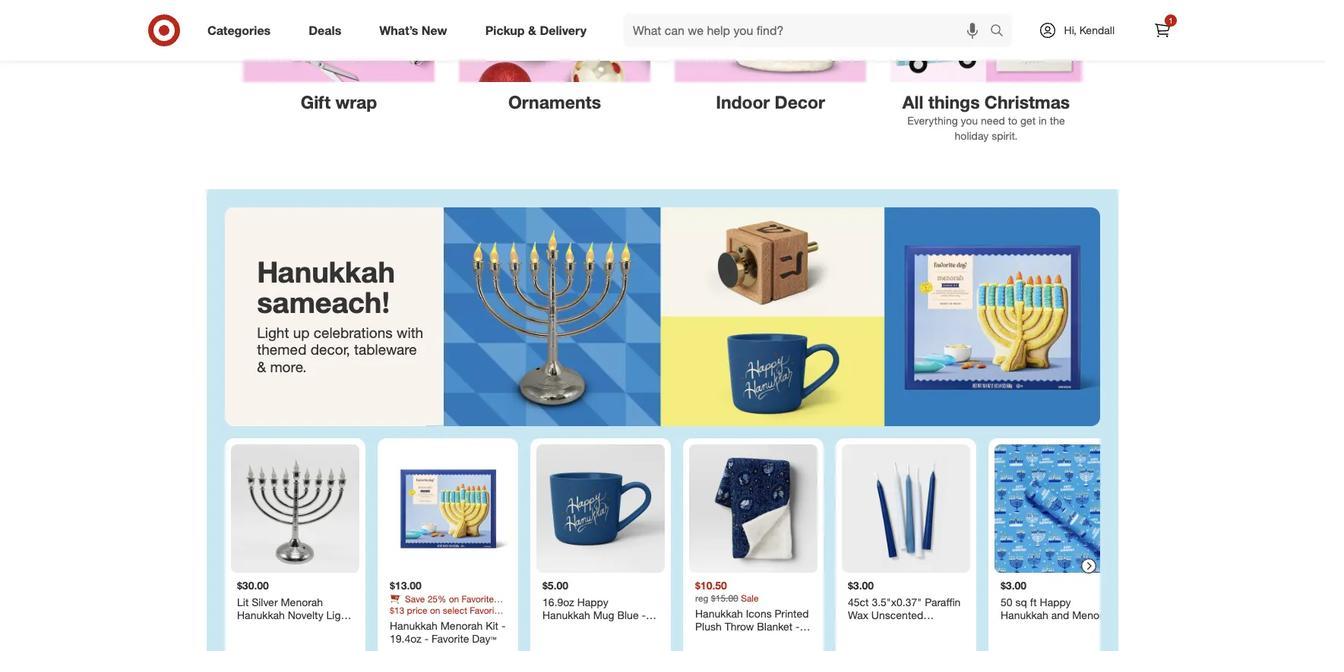 Task type: vqa. For each thing, say whether or not it's contained in the screenshot.
25%
yes



Task type: describe. For each thing, give the bounding box(es) containing it.
search button
[[983, 14, 1019, 50]]

lit silver menorah hanukkah novelty light yellow - spritz™ image
[[231, 444, 359, 573]]

you
[[961, 114, 978, 127]]

save
[[405, 593, 425, 604]]

paraffin
[[925, 595, 961, 608]]

categories link
[[195, 14, 290, 47]]

menorah inside '$30.00 lit silver menorah hanukkah novelty light yellow - spritz™'
[[281, 595, 323, 608]]

hanukkah menorah kit - 19.4oz - favorite day™ image
[[384, 444, 512, 573]]

kit
[[486, 619, 498, 632]]

what's
[[379, 22, 418, 38]]

favorite inside hanukkah menorah kit - 19.4oz - favorite day™
[[432, 632, 469, 645]]

light inside '$30.00 lit silver menorah hanukkah novelty light yellow - spritz™'
[[326, 609, 350, 621]]

menorah inside $3.00 50 sq ft happy hanukkah and menorah gift wrap - spritz™
[[1072, 609, 1114, 621]]

gift inside $3.00 50 sq ft happy hanukkah and menorah gift wrap - spritz™
[[1001, 622, 1018, 635]]

indoor
[[716, 91, 770, 113]]

hanukkah inside hanukkah menorah kit - 19.4oz - favorite day™
[[390, 619, 438, 632]]

holiday
[[955, 129, 989, 142]]

novelty
[[288, 609, 323, 621]]

decor
[[775, 91, 825, 113]]

$5.00
[[543, 579, 568, 592]]

hanukkah icons printed plush throw blanket - threshold™ image
[[689, 444, 818, 573]]

need
[[981, 114, 1005, 127]]

hanukkah inside '$30.00 lit silver menorah hanukkah novelty light yellow - spritz™'
[[237, 609, 285, 621]]

all things christmas everything you need to get in the holiday spirit.
[[903, 91, 1070, 142]]

search
[[983, 24, 1019, 39]]

silver
[[252, 595, 278, 608]]

day
[[390, 604, 405, 616]]

- inside $3.00 50 sq ft happy hanukkah and menorah gift wrap - spritz™
[[1049, 622, 1053, 635]]

christmas
[[985, 91, 1070, 113]]

blanket
[[757, 620, 793, 633]]

kendall
[[1080, 24, 1115, 36]]

spirit.
[[992, 129, 1018, 142]]

19.4oz
[[390, 632, 422, 645]]

45ct 3.5"x0.37" paraffin wax unscented hanukkah taper candle - spritz™ image
[[842, 444, 970, 573]]

hanukkah inside $10.50 reg $15.00 sale hanukkah icons printed plush throw blanket - threshold™
[[695, 607, 743, 620]]

categories
[[207, 22, 271, 38]]

and
[[1051, 609, 1069, 621]]

$3.00 for 50
[[1001, 579, 1027, 592]]

the
[[1050, 114, 1065, 127]]

gift wrap link
[[231, 0, 447, 113]]

25%
[[428, 593, 446, 604]]

threshold™ inside $5.00 16.9oz happy hanukkah mug blue - threshold™
[[543, 622, 596, 635]]

$13.00
[[390, 579, 422, 592]]

everything
[[908, 114, 958, 127]]

sq
[[1015, 595, 1027, 608]]

sale
[[741, 592, 759, 604]]

to
[[1008, 114, 1017, 127]]

0 vertical spatial &
[[528, 22, 536, 38]]

all
[[903, 91, 924, 113]]

indoor decor link
[[663, 0, 878, 113]]

hanukkah inside hanukkah sameach! light up celebrations with themed decor, tableware & more.
[[257, 254, 395, 289]]

themed
[[257, 341, 307, 358]]

50 sq ft happy hanukkah and menorah gift wrap - spritz™ image
[[995, 444, 1123, 573]]

mug
[[593, 609, 614, 621]]

ft
[[1030, 595, 1037, 608]]

delivery
[[540, 22, 587, 38]]

things
[[928, 91, 980, 113]]

deals
[[309, 22, 341, 38]]

spritz™ inside '$30.00 lit silver menorah hanukkah novelty light yellow - spritz™'
[[277, 622, 311, 635]]

indoor decor
[[716, 91, 825, 113]]

sameach!
[[257, 285, 390, 320]]

in
[[1039, 114, 1047, 127]]

icons
[[746, 607, 772, 620]]

ornaments link
[[447, 0, 663, 113]]

reg
[[695, 592, 709, 604]]

- inside '$30.00 lit silver menorah hanukkah novelty light yellow - spritz™'
[[270, 622, 274, 635]]

- right the kit
[[501, 619, 506, 632]]

wax
[[848, 609, 868, 621]]

pickup & delivery
[[485, 22, 587, 38]]



Task type: locate. For each thing, give the bounding box(es) containing it.
0 horizontal spatial threshold™
[[543, 622, 596, 635]]

1 horizontal spatial happy
[[1040, 595, 1071, 608]]

$3.00 inside $3.00 50 sq ft happy hanukkah and menorah gift wrap - spritz™
[[1001, 579, 1027, 592]]

3.5"x0.37"
[[872, 595, 922, 608]]

0 vertical spatial favorite
[[462, 593, 494, 604]]

favorite inside save 25% on favorite day gingerbread
[[462, 593, 494, 604]]

threshold™ inside $10.50 reg $15.00 sale hanukkah icons printed plush throw blanket - threshold™
[[695, 633, 748, 646]]

menorah up day™
[[441, 619, 483, 632]]

up
[[293, 323, 310, 341]]

$5.00 16.9oz happy hanukkah mug blue - threshold™
[[543, 579, 646, 635]]

1 horizontal spatial threshold™
[[695, 633, 748, 646]]

pickup & delivery link
[[472, 14, 606, 47]]

0 horizontal spatial light
[[257, 323, 289, 341]]

hi, kendall
[[1064, 24, 1115, 36]]

celebrations
[[314, 323, 393, 341]]

2 $3.00 from the left
[[1001, 579, 1027, 592]]

deals link
[[296, 14, 360, 47]]

16.9oz happy hanukkah mug blue - threshold™ image
[[536, 444, 665, 573]]

1 horizontal spatial light
[[326, 609, 350, 621]]

1 horizontal spatial $3.00
[[1001, 579, 1027, 592]]

with
[[397, 323, 423, 341]]

$3.00 for 45ct
[[848, 579, 874, 592]]

0 horizontal spatial spritz™
[[277, 622, 311, 635]]

-
[[642, 609, 646, 621], [501, 619, 506, 632], [796, 620, 800, 633], [270, 622, 274, 635], [1049, 622, 1053, 635], [425, 632, 429, 645], [848, 635, 852, 648]]

threshold™
[[543, 622, 596, 635], [695, 633, 748, 646]]

yellow
[[237, 622, 267, 635]]

spritz™
[[277, 622, 311, 635], [1056, 622, 1090, 635], [855, 635, 889, 648]]

hanukkah inside $3.00 50 sq ft happy hanukkah and menorah gift wrap - spritz™
[[1001, 609, 1049, 621]]

menorah up the novelty
[[281, 595, 323, 608]]

what's new
[[379, 22, 447, 38]]

gift wrap
[[301, 91, 377, 113]]

wrap
[[1021, 622, 1046, 635]]

$30.00 lit silver menorah hanukkah novelty light yellow - spritz™
[[237, 579, 350, 635]]

light inside hanukkah sameach! light up celebrations with themed decor, tableware & more.
[[257, 323, 289, 341]]

menorah right and
[[1072, 609, 1114, 621]]

lit
[[237, 595, 249, 608]]

1
[[1169, 16, 1173, 25]]

0 horizontal spatial &
[[257, 358, 266, 375]]

get
[[1020, 114, 1036, 127]]

0 horizontal spatial $3.00
[[848, 579, 874, 592]]

45ct
[[848, 595, 869, 608]]

- down and
[[1049, 622, 1053, 635]]

- right blue
[[642, 609, 646, 621]]

hi,
[[1064, 24, 1077, 36]]

$3.00 up 50
[[1001, 579, 1027, 592]]

0 vertical spatial light
[[257, 323, 289, 341]]

- down wax
[[848, 635, 852, 648]]

$10.50
[[695, 579, 727, 592]]

2 horizontal spatial spritz™
[[1056, 622, 1090, 635]]

happy up mug
[[577, 595, 608, 608]]

blue
[[617, 609, 639, 621]]

1 link
[[1146, 14, 1179, 47]]

happy
[[577, 595, 608, 608], [1040, 595, 1071, 608]]

gift
[[301, 91, 331, 113], [1001, 622, 1018, 635]]

- right yellow
[[270, 622, 274, 635]]

What can we help you find? suggestions appear below search field
[[624, 14, 994, 47]]

tableware
[[354, 341, 417, 358]]

new
[[422, 22, 447, 38]]

hanukkah down sq
[[1001, 609, 1049, 621]]

2 happy from the left
[[1040, 595, 1071, 608]]

$3.00 up 45ct
[[848, 579, 874, 592]]

hanukkah down 16.9oz
[[543, 609, 590, 621]]

hanukkah down '$15.00'
[[695, 607, 743, 620]]

gingerbread
[[408, 604, 459, 616]]

threshold™ down plush
[[695, 633, 748, 646]]

light left the up
[[257, 323, 289, 341]]

spritz™ down and
[[1056, 622, 1090, 635]]

taper
[[899, 622, 925, 635]]

- inside $3.00 45ct 3.5"x0.37" paraffin wax unscented hanukkah taper candle - spritz™
[[848, 635, 852, 648]]

favorite down gingerbread at the left of the page
[[432, 632, 469, 645]]

1 happy from the left
[[577, 595, 608, 608]]

hanukkah inside $5.00 16.9oz happy hanukkah mug blue - threshold™
[[543, 609, 590, 621]]

decor,
[[311, 341, 350, 358]]

hanukkah down silver
[[237, 609, 285, 621]]

1 horizontal spatial gift
[[1001, 622, 1018, 635]]

0 horizontal spatial gift
[[301, 91, 331, 113]]

1 vertical spatial &
[[257, 358, 266, 375]]

$10.50 reg $15.00 sale hanukkah icons printed plush throw blanket - threshold™
[[695, 579, 809, 646]]

0 vertical spatial gift
[[301, 91, 331, 113]]

hanukkah up 19.4oz on the bottom left of the page
[[390, 619, 438, 632]]

2 horizontal spatial menorah
[[1072, 609, 1114, 621]]

hanukkah inside $3.00 45ct 3.5"x0.37" paraffin wax unscented hanukkah taper candle - spritz™
[[848, 622, 896, 635]]

1 vertical spatial favorite
[[432, 632, 469, 645]]

spritz™ inside $3.00 50 sq ft happy hanukkah and menorah gift wrap - spritz™
[[1056, 622, 1090, 635]]

save 25% on favorite day gingerbread
[[390, 593, 494, 616]]

- inside $10.50 reg $15.00 sale hanukkah icons printed plush throw blanket - threshold™
[[796, 620, 800, 633]]

hanukkah menorah kit - 19.4oz - favorite day™
[[390, 619, 506, 645]]

spritz™ inside $3.00 45ct 3.5"x0.37" paraffin wax unscented hanukkah taper candle - spritz™
[[855, 635, 889, 648]]

candle
[[928, 622, 962, 635]]

favorite right 'on'
[[462, 593, 494, 604]]

on
[[449, 593, 459, 604]]

printed
[[775, 607, 809, 620]]

hanukkah
[[257, 254, 395, 289], [695, 607, 743, 620], [237, 609, 285, 621], [543, 609, 590, 621], [1001, 609, 1049, 621], [390, 619, 438, 632], [848, 622, 896, 635]]

hanukkah down wax
[[848, 622, 896, 635]]

- inside $5.00 16.9oz happy hanukkah mug blue - threshold™
[[642, 609, 646, 621]]

happy inside $5.00 16.9oz happy hanukkah mug blue - threshold™
[[577, 595, 608, 608]]

light right the novelty
[[326, 609, 350, 621]]

&
[[528, 22, 536, 38], [257, 358, 266, 375]]

throw
[[725, 620, 754, 633]]

more.
[[270, 358, 307, 375]]

$3.00 inside $3.00 45ct 3.5"x0.37" paraffin wax unscented hanukkah taper candle - spritz™
[[848, 579, 874, 592]]

plush
[[695, 620, 722, 633]]

light
[[257, 323, 289, 341], [326, 609, 350, 621]]

happy inside $3.00 50 sq ft happy hanukkah and menorah gift wrap - spritz™
[[1040, 595, 1071, 608]]

$3.00 45ct 3.5"x0.37" paraffin wax unscented hanukkah taper candle - spritz™
[[848, 579, 962, 648]]

hanukkah up the up
[[257, 254, 395, 289]]

1 horizontal spatial &
[[528, 22, 536, 38]]

hanukkah sameach! light up celebrations with themed decor, tableware & more.
[[257, 254, 423, 375]]

unscented
[[871, 609, 923, 621]]

$30.00
[[237, 579, 269, 592]]

$3.00 50 sq ft happy hanukkah and menorah gift wrap - spritz™
[[1001, 579, 1114, 635]]

$15.00
[[711, 592, 738, 604]]

ornaments
[[508, 91, 601, 113]]

- right 19.4oz on the bottom left of the page
[[425, 632, 429, 645]]

- down printed
[[796, 620, 800, 633]]

& right the pickup
[[528, 22, 536, 38]]

menorah inside hanukkah menorah kit - 19.4oz - favorite day™
[[441, 619, 483, 632]]

spritz™ down wax
[[855, 635, 889, 648]]

1 horizontal spatial menorah
[[441, 619, 483, 632]]

0 horizontal spatial happy
[[577, 595, 608, 608]]

pickup
[[485, 22, 525, 38]]

1 vertical spatial gift
[[1001, 622, 1018, 635]]

0 horizontal spatial menorah
[[281, 595, 323, 608]]

& inside hanukkah sameach! light up celebrations with themed decor, tableware & more.
[[257, 358, 266, 375]]

spritz™ down the novelty
[[277, 622, 311, 635]]

happy up and
[[1040, 595, 1071, 608]]

1 horizontal spatial spritz™
[[855, 635, 889, 648]]

50
[[1001, 595, 1013, 608]]

menorah
[[281, 595, 323, 608], [1072, 609, 1114, 621], [441, 619, 483, 632]]

wrap
[[335, 91, 377, 113]]

$3.00
[[848, 579, 874, 592], [1001, 579, 1027, 592]]

& left 'more.'
[[257, 358, 266, 375]]

day™
[[472, 632, 496, 645]]

favorite
[[462, 593, 494, 604], [432, 632, 469, 645]]

1 vertical spatial light
[[326, 609, 350, 621]]

what's new link
[[366, 14, 466, 47]]

threshold™ down 16.9oz
[[543, 622, 596, 635]]

16.9oz
[[543, 595, 574, 608]]

1 $3.00 from the left
[[848, 579, 874, 592]]



